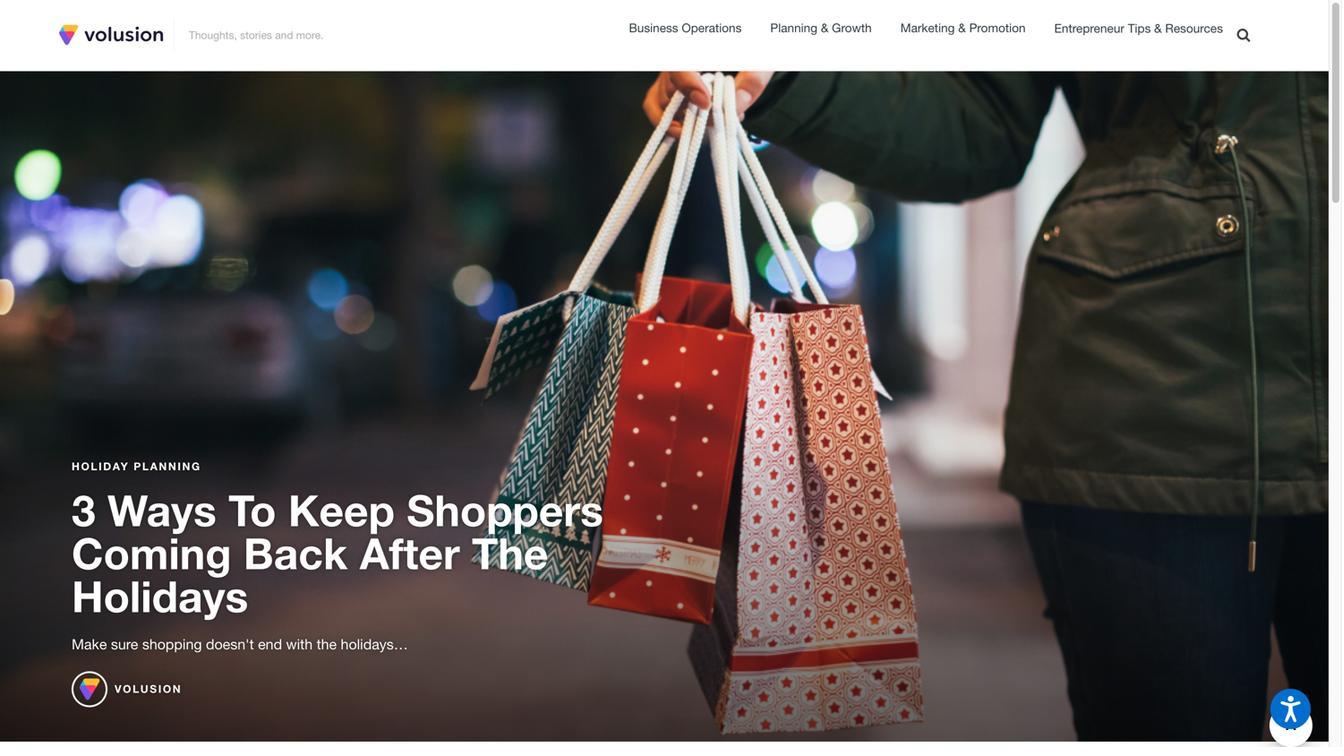 Task type: locate. For each thing, give the bounding box(es) containing it.
to
[[229, 484, 276, 536]]

2 horizontal spatial &
[[1155, 21, 1163, 35]]

coming
[[72, 527, 232, 579]]

0 vertical spatial planning
[[771, 20, 818, 35]]

1 horizontal spatial &
[[959, 20, 967, 35]]

0 horizontal spatial &
[[821, 20, 829, 35]]

0 horizontal spatial planning
[[134, 460, 201, 473]]

& right tips
[[1155, 21, 1163, 35]]

ways
[[108, 484, 217, 536]]

planning & growth
[[771, 20, 872, 35]]

& left growth
[[821, 20, 829, 35]]

planning
[[771, 20, 818, 35], [134, 460, 201, 473]]

promotion
[[970, 20, 1026, 35]]

planning left growth
[[771, 20, 818, 35]]

business
[[629, 20, 679, 35]]

end
[[258, 636, 282, 653]]

growth
[[832, 20, 872, 35]]

the
[[472, 527, 549, 579]]

marketing
[[901, 20, 955, 35]]

operations
[[682, 20, 742, 35]]

volusion link
[[72, 672, 182, 707]]

planning & growth link
[[771, 19, 872, 39]]

&
[[821, 20, 829, 35], [959, 20, 967, 35], [1155, 21, 1163, 35]]

1 horizontal spatial planning
[[771, 20, 818, 35]]

& for planning
[[821, 20, 829, 35]]

holiday planning
[[72, 460, 201, 473]]

make sure shopping doesn't end with the holidays…
[[72, 636, 408, 653]]

holidays
[[72, 570, 248, 622]]

3 ways to keep shoppers coming back after the holidays main content
[[0, 70, 1330, 747]]

and
[[275, 28, 293, 41]]

holiday
[[72, 460, 129, 473]]

holidays…
[[341, 636, 408, 653]]

entrepreneur
[[1055, 21, 1125, 35]]

the
[[317, 636, 337, 653]]

& right marketing
[[959, 20, 967, 35]]

planning up ways
[[134, 460, 201, 473]]

1 vertical spatial planning
[[134, 460, 201, 473]]

make
[[72, 636, 107, 653]]



Task type: describe. For each thing, give the bounding box(es) containing it.
thoughts, stories and more.
[[189, 28, 324, 41]]

search image
[[1238, 28, 1251, 42]]

volusion
[[115, 683, 182, 695]]

planning inside '3 ways to keep shoppers coming back after the holidays' main content
[[134, 460, 201, 473]]

after
[[360, 527, 460, 579]]

doesn't
[[206, 636, 254, 653]]

more.
[[296, 28, 324, 41]]

business operations
[[629, 20, 742, 35]]

resources
[[1166, 21, 1224, 35]]

sure
[[111, 636, 138, 653]]

& for marketing
[[959, 20, 967, 35]]

keep
[[288, 484, 395, 536]]

entrepreneur tips & resources
[[1055, 21, 1224, 35]]

back
[[244, 527, 348, 579]]

marketing & promotion
[[901, 20, 1026, 35]]

tips
[[1129, 21, 1152, 35]]

open accessibe: accessibility options, statement and help image
[[1281, 696, 1301, 722]]

with
[[286, 636, 313, 653]]

3
[[72, 484, 96, 536]]

entrepreneur tips & resources link
[[1055, 19, 1224, 39]]

business operations link
[[629, 19, 742, 39]]

marketing & promotion link
[[901, 19, 1026, 39]]

shopping
[[142, 636, 202, 653]]

thoughts,
[[189, 28, 237, 41]]

3 ways to keep shoppers coming back after the holidays
[[72, 484, 604, 622]]

stories
[[240, 28, 272, 41]]

shoppers
[[407, 484, 604, 536]]



Task type: vqa. For each thing, say whether or not it's contained in the screenshot.
topmost we
no



